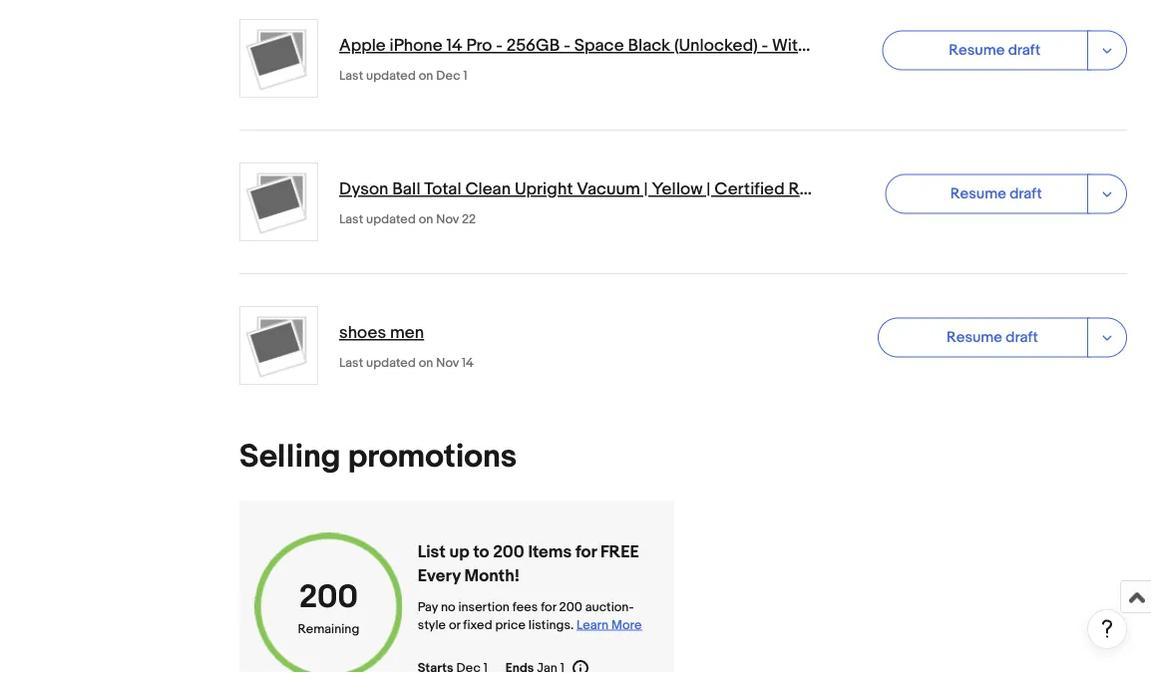 Task type: vqa. For each thing, say whether or not it's contained in the screenshot.
left for
yes



Task type: describe. For each thing, give the bounding box(es) containing it.
finish it line actions - dyson ball total clean upright vacuum | yellow | certified refurbished image
[[1089, 188, 1127, 200]]

updated for men
[[366, 355, 416, 371]]

no
[[441, 600, 456, 615]]

2 vertical spatial draft
[[1006, 329, 1039, 347]]

listings.
[[529, 618, 574, 633]]

dyson
[[339, 179, 389, 200]]

200 inside "pay no insertion fees for 200 auction- style or fixed price listings."
[[559, 600, 583, 615]]

learn more link
[[577, 618, 642, 633]]

finish it line actions - apple iphone 14 pro - 256gb - space black (unlocked) - with extras image
[[1089, 45, 1127, 57]]

dyson ball total clean upright vacuum | yellow | certified refurbished link
[[339, 179, 884, 200]]

items
[[528, 543, 572, 563]]

selling promotions
[[240, 438, 517, 477]]

men
[[390, 323, 424, 344]]

shoes
[[339, 323, 386, 344]]

last for apple iphone 14 pro - 256gb - space black (unlocked) - with extras
[[339, 68, 363, 83]]

on for total
[[419, 211, 433, 227]]

help, opens dialogs image
[[1098, 619, 1118, 639]]

or
[[449, 618, 461, 633]]

selling
[[240, 438, 341, 477]]

1 vertical spatial 14
[[462, 355, 474, 371]]

resume draft link for -
[[883, 31, 1108, 70]]

2 vertical spatial resume draft link
[[878, 318, 1108, 358]]

black
[[628, 35, 671, 56]]

apple iphone 14 pro - 256gb - space black (unlocked) - with extras
[[339, 35, 860, 56]]

month!
[[465, 566, 520, 587]]

to
[[473, 543, 489, 563]]

free
[[601, 543, 640, 563]]

list up to 200 items for free every month!
[[418, 543, 640, 587]]

promotions
[[348, 438, 517, 477]]

22
[[462, 211, 476, 227]]

finish it line actions - shoes men image
[[1089, 332, 1127, 344]]

3 on from the top
[[419, 355, 433, 371]]

pro
[[467, 35, 492, 56]]

iphone
[[390, 35, 443, 56]]

space
[[575, 35, 624, 56]]

yellow
[[652, 179, 703, 200]]

nov for ball
[[436, 211, 459, 227]]

style
[[418, 618, 446, 633]]

certified
[[715, 179, 785, 200]]

shoes men link
[[339, 323, 424, 344]]

on for 14
[[419, 68, 433, 83]]

apple iphone 14 pro - 256gb - space black (unlocked) - with extras image
[[241, 20, 317, 97]]

for inside "pay no insertion fees for 200 auction- style or fixed price listings."
[[541, 600, 557, 615]]

dyson ball total clean upright vacuum | yellow | certified refurbished image
[[241, 164, 317, 241]]

updated for ball
[[366, 211, 416, 227]]

1 - from the left
[[496, 35, 503, 56]]

pay
[[418, 600, 438, 615]]

nov for men
[[436, 355, 459, 371]]

last updated on dec 1
[[339, 68, 468, 83]]

draft for -
[[1009, 42, 1041, 59]]

apple iphone 14 pro - 256gb - space black (unlocked) - with extras link
[[339, 35, 860, 56]]

1 | from the left
[[644, 179, 648, 200]]

last for shoes men
[[339, 355, 363, 371]]



Task type: locate. For each thing, give the bounding box(es) containing it.
14
[[447, 35, 463, 56], [462, 355, 474, 371]]

1 vertical spatial last
[[339, 211, 363, 227]]

1 vertical spatial updated
[[366, 211, 416, 227]]

last for dyson ball total clean upright vacuum | yellow | certified refurbished
[[339, 211, 363, 227]]

on down total
[[419, 211, 433, 227]]

|
[[644, 179, 648, 200], [707, 179, 711, 200]]

last updated on nov 22
[[339, 211, 476, 227]]

| left yellow
[[644, 179, 648, 200]]

pay no insertion fees for 200 auction- style or fixed price listings.
[[418, 600, 634, 633]]

0 vertical spatial 14
[[447, 35, 463, 56]]

up
[[450, 543, 470, 563]]

200
[[493, 543, 525, 563], [299, 579, 358, 618], [559, 600, 583, 615]]

last down apple
[[339, 68, 363, 83]]

upright
[[515, 179, 573, 200]]

3 updated from the top
[[366, 355, 416, 371]]

| right yellow
[[707, 179, 711, 200]]

for
[[576, 543, 597, 563], [541, 600, 557, 615]]

0 vertical spatial resume draft link
[[883, 31, 1108, 70]]

- left with
[[762, 35, 769, 56]]

refurbished
[[789, 179, 884, 200]]

updated for iphone
[[366, 68, 416, 83]]

200 remaining
[[298, 579, 360, 637]]

0 vertical spatial last
[[339, 68, 363, 83]]

200 inside the 200 remaining
[[299, 579, 358, 618]]

on left dec at left
[[419, 68, 433, 83]]

1 vertical spatial nov
[[436, 355, 459, 371]]

for up listings.
[[541, 600, 557, 615]]

draft left finish it line actions - shoes men icon
[[1006, 329, 1039, 347]]

shoes men image
[[241, 307, 317, 384]]

1 horizontal spatial 200
[[493, 543, 525, 563]]

on down men
[[419, 355, 433, 371]]

3 - from the left
[[762, 35, 769, 56]]

last
[[339, 68, 363, 83], [339, 211, 363, 227], [339, 355, 363, 371]]

vacuum
[[577, 179, 640, 200]]

1 vertical spatial on
[[419, 211, 433, 227]]

total
[[424, 179, 462, 200]]

for inside list up to 200 items for free every month!
[[576, 543, 597, 563]]

last updated on nov 14
[[339, 355, 474, 371]]

3 last from the top
[[339, 355, 363, 371]]

0 vertical spatial for
[[576, 543, 597, 563]]

0 vertical spatial nov
[[436, 211, 459, 227]]

last down dyson
[[339, 211, 363, 227]]

resume for -
[[949, 42, 1005, 59]]

0 horizontal spatial 200
[[299, 579, 358, 618]]

extras
[[812, 35, 860, 56]]

2 vertical spatial resume draft
[[947, 329, 1039, 347]]

1 vertical spatial resume draft
[[951, 185, 1043, 203]]

2 nov from the top
[[436, 355, 459, 371]]

1 horizontal spatial for
[[576, 543, 597, 563]]

apple
[[339, 35, 386, 56]]

updated down 'ball'
[[366, 211, 416, 227]]

resume draft for -
[[949, 42, 1041, 59]]

updated
[[366, 68, 416, 83], [366, 211, 416, 227], [366, 355, 416, 371]]

1 horizontal spatial |
[[707, 179, 711, 200]]

dec
[[436, 68, 461, 83]]

1 vertical spatial draft
[[1010, 185, 1043, 203]]

2 updated from the top
[[366, 211, 416, 227]]

0 vertical spatial on
[[419, 68, 433, 83]]

every
[[418, 566, 461, 587]]

with
[[772, 35, 808, 56]]

list
[[418, 543, 446, 563]]

ball
[[392, 179, 421, 200]]

1 on from the top
[[419, 68, 433, 83]]

1 vertical spatial resume
[[951, 185, 1007, 203]]

1 updated from the top
[[366, 68, 416, 83]]

256gb
[[507, 35, 560, 56]]

draft left finish it line actions - apple iphone 14 pro - 256gb - space black (unlocked) - with extras image
[[1009, 42, 1041, 59]]

200 right to in the left of the page
[[493, 543, 525, 563]]

- left space
[[564, 35, 571, 56]]

resume for refurbished
[[951, 185, 1007, 203]]

insertion
[[459, 600, 510, 615]]

resume draft link for refurbished
[[886, 174, 1108, 214]]

fees
[[513, 600, 538, 615]]

for left free
[[576, 543, 597, 563]]

0 vertical spatial resume draft
[[949, 42, 1041, 59]]

fixed
[[463, 618, 493, 633]]

2 vertical spatial updated
[[366, 355, 416, 371]]

0 vertical spatial draft
[[1009, 42, 1041, 59]]

draft for refurbished
[[1010, 185, 1043, 203]]

2 | from the left
[[707, 179, 711, 200]]

auction-
[[586, 600, 634, 615]]

2 vertical spatial on
[[419, 355, 433, 371]]

(unlocked)
[[675, 35, 758, 56]]

draft left finish it line actions - dyson ball total clean upright vacuum | yellow | certified refurbished icon
[[1010, 185, 1043, 203]]

learn
[[577, 618, 609, 633]]

2 vertical spatial last
[[339, 355, 363, 371]]

2 - from the left
[[564, 35, 571, 56]]

0 horizontal spatial |
[[644, 179, 648, 200]]

more
[[612, 618, 642, 633]]

price
[[495, 618, 526, 633]]

200 inside list up to 200 items for free every month!
[[493, 543, 525, 563]]

remaining
[[298, 622, 360, 637]]

1 nov from the top
[[436, 211, 459, 227]]

updated down shoes men link
[[366, 355, 416, 371]]

resume draft link
[[883, 31, 1108, 70], [886, 174, 1108, 214], [878, 318, 1108, 358]]

nov
[[436, 211, 459, 227], [436, 355, 459, 371]]

resume draft
[[949, 42, 1041, 59], [951, 185, 1043, 203], [947, 329, 1039, 347]]

resume draft for refurbished
[[951, 185, 1043, 203]]

0 horizontal spatial -
[[496, 35, 503, 56]]

1 horizontal spatial -
[[564, 35, 571, 56]]

last down shoes
[[339, 355, 363, 371]]

1 vertical spatial resume draft link
[[886, 174, 1108, 214]]

dyson ball total clean upright vacuum | yellow | certified refurbished
[[339, 179, 884, 200]]

1 last from the top
[[339, 68, 363, 83]]

draft
[[1009, 42, 1041, 59], [1010, 185, 1043, 203], [1006, 329, 1039, 347]]

1 vertical spatial for
[[541, 600, 557, 615]]

updated down iphone
[[366, 68, 416, 83]]

clean
[[465, 179, 511, 200]]

- right pro
[[496, 35, 503, 56]]

2 last from the top
[[339, 211, 363, 227]]

200 up remaining
[[299, 579, 358, 618]]

2 horizontal spatial 200
[[559, 600, 583, 615]]

resume
[[949, 42, 1005, 59], [951, 185, 1007, 203], [947, 329, 1003, 347]]

0 vertical spatial resume
[[949, 42, 1005, 59]]

1
[[463, 68, 468, 83]]

2 horizontal spatial -
[[762, 35, 769, 56]]

2 vertical spatial resume
[[947, 329, 1003, 347]]

learn more
[[577, 618, 642, 633]]

0 horizontal spatial for
[[541, 600, 557, 615]]

2 on from the top
[[419, 211, 433, 227]]

shoes men
[[339, 323, 424, 344]]

on
[[419, 68, 433, 83], [419, 211, 433, 227], [419, 355, 433, 371]]

200 up listings.
[[559, 600, 583, 615]]

0 vertical spatial updated
[[366, 68, 416, 83]]

-
[[496, 35, 503, 56], [564, 35, 571, 56], [762, 35, 769, 56]]



